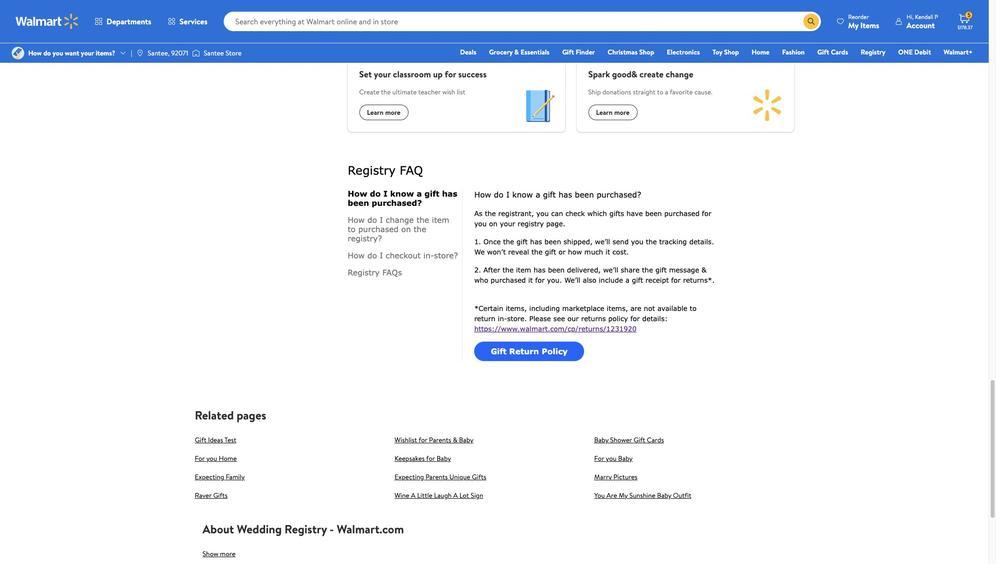 Task type: describe. For each thing, give the bounding box(es) containing it.
registry link
[[857, 47, 891, 57]]

departments button
[[87, 10, 160, 33]]

walmart image
[[16, 14, 79, 29]]

wishlist for parents & baby link
[[395, 435, 474, 445]]

learn for spark
[[596, 107, 613, 117]]

sunshine
[[630, 491, 656, 500]]

learn more link
[[348, 0, 565, 42]]

0 horizontal spatial you
[[53, 48, 63, 58]]

keepsakes
[[395, 454, 425, 463]]

gift ideas test
[[195, 435, 237, 445]]

learn more inside learn more link
[[367, 18, 401, 28]]

expecting for expecting parents unique gifts
[[395, 472, 424, 482]]

deals
[[460, 47, 477, 57]]

how do you want your items?
[[28, 48, 115, 58]]

home link
[[748, 47, 774, 57]]

wine a little laugh a lot sign link
[[395, 491, 484, 500]]

hi,
[[907, 12, 914, 21]]

fashion
[[783, 47, 805, 57]]

pages
[[237, 407, 266, 423]]

0 horizontal spatial &
[[453, 435, 458, 445]]

Walmart Site-Wide search field
[[224, 12, 822, 31]]

services
[[180, 16, 208, 27]]

92071
[[171, 48, 188, 58]]

baby up unique
[[459, 435, 474, 445]]

learn more for set
[[367, 107, 401, 117]]

santee,
[[148, 48, 170, 58]]

gift ideas test link
[[195, 435, 237, 445]]

one debit
[[899, 47, 932, 57]]

santee
[[204, 48, 224, 58]]

cards inside 'link'
[[832, 47, 849, 57]]

more for for the new bundle of joy. everything parents-to-be need for babies. learn more image
[[385, 18, 401, 28]]

spark good& create change
[[589, 68, 694, 80]]

do
[[43, 48, 51, 58]]

santee store
[[204, 48, 242, 58]]

1 a from the left
[[411, 491, 416, 500]]

create the ultimate teacher wish list
[[359, 87, 466, 97]]

spark good& create change. ship donations straight to a favorite cause. learn more. image
[[741, 78, 795, 132]]

gift cards link
[[814, 47, 853, 57]]

marry pictures link
[[595, 472, 638, 482]]

electronics
[[667, 47, 700, 57]]

0 vertical spatial gifts
[[472, 472, 487, 482]]

list
[[457, 87, 466, 97]]

related
[[195, 407, 234, 423]]

debit
[[915, 47, 932, 57]]

for the new bundle of joy. everything parents-to-be need for babies. learn more image
[[512, 0, 565, 42]]

test
[[225, 435, 237, 445]]

my inside 'reorder my items'
[[849, 20, 859, 30]]

0 vertical spatial &
[[515, 47, 519, 57]]

are
[[607, 491, 618, 500]]

gift cards
[[818, 47, 849, 57]]

items
[[861, 20, 880, 30]]

good&
[[613, 68, 638, 80]]

baby up expecting parents unique gifts link
[[437, 454, 451, 463]]

more inside button
[[220, 549, 236, 559]]

baby shower gift cards
[[595, 435, 664, 445]]

related pages
[[195, 407, 266, 423]]

 image for how do you want your items?
[[12, 47, 24, 59]]

ultimate
[[393, 87, 417, 97]]

learn more for spark
[[596, 107, 630, 117]]

gift for gift finder
[[563, 47, 575, 57]]

classroom
[[393, 68, 431, 80]]

lot
[[460, 491, 469, 500]]

fashion link
[[778, 47, 810, 57]]

more for 'spark good& create change. ship donations straight to a favorite cause. learn more.' image
[[615, 107, 630, 117]]

learn more button for spark
[[589, 105, 638, 120]]

outfit
[[674, 491, 692, 500]]

favorite
[[670, 87, 693, 97]]

baby up 'pictures'
[[619, 454, 633, 463]]

donations
[[603, 87, 632, 97]]

keepsakes for baby
[[395, 454, 451, 463]]

wine
[[395, 491, 410, 500]]

learn for set
[[367, 107, 384, 117]]

1 vertical spatial registry
[[285, 521, 327, 537]]

create
[[359, 87, 380, 97]]

reorder
[[849, 12, 870, 21]]

toy shop link
[[709, 47, 744, 57]]

grocery & essentials
[[489, 47, 550, 57]]

cause.
[[695, 87, 713, 97]]

essentials
[[521, 47, 550, 57]]

christmas
[[608, 47, 638, 57]]

raver
[[195, 491, 212, 500]]

5
[[968, 11, 971, 19]]

success
[[459, 68, 487, 80]]

gift for gift cards
[[818, 47, 830, 57]]

gift finder link
[[558, 47, 600, 57]]

wishlist
[[395, 435, 417, 445]]

toy
[[713, 47, 723, 57]]

christmas shop link
[[604, 47, 659, 57]]



Task type: locate. For each thing, give the bounding box(es) containing it.
wine a little laugh a lot sign
[[395, 491, 484, 500]]

shop right the toy
[[725, 47, 740, 57]]

 image
[[136, 49, 144, 57]]

hi, kendall p account
[[907, 12, 939, 30]]

shower
[[611, 435, 632, 445]]

0 vertical spatial parents
[[429, 435, 452, 445]]

items?
[[96, 48, 115, 58]]

search icon image
[[808, 18, 816, 25]]

& up unique
[[453, 435, 458, 445]]

for down gift ideas test link
[[195, 454, 205, 463]]

departments
[[107, 16, 151, 27]]

walmart+ link
[[940, 47, 978, 57]]

$178.37
[[958, 24, 973, 31]]

finder
[[576, 47, 595, 57]]

0 horizontal spatial for
[[195, 454, 205, 463]]

cards left registry link
[[832, 47, 849, 57]]

kendall
[[916, 12, 934, 21]]

store
[[226, 48, 242, 58]]

1 horizontal spatial a
[[454, 491, 458, 500]]

registry
[[861, 47, 886, 57], [285, 521, 327, 537]]

for you baby
[[595, 454, 633, 463]]

2 vertical spatial for
[[427, 454, 435, 463]]

1 vertical spatial parents
[[426, 472, 448, 482]]

for for parents
[[419, 435, 428, 445]]

christmas shop
[[608, 47, 655, 57]]

1 horizontal spatial &
[[515, 47, 519, 57]]

raver gifts link
[[195, 491, 228, 500]]

1 horizontal spatial shop
[[725, 47, 740, 57]]

wishlist for parents & baby
[[395, 435, 474, 445]]

home down there's a gift for it. a registry full of ideas for any occasion. learn more. image
[[752, 47, 770, 57]]

gift right shower
[[634, 435, 646, 445]]

1 vertical spatial home
[[219, 454, 237, 463]]

baby left outfit
[[658, 491, 672, 500]]

learn more button for set
[[359, 105, 409, 120]]

home
[[752, 47, 770, 57], [219, 454, 237, 463]]

expecting parents unique gifts
[[395, 472, 487, 482]]

gift
[[563, 47, 575, 57], [818, 47, 830, 57], [195, 435, 207, 445], [634, 435, 646, 445]]

1 vertical spatial gifts
[[213, 491, 228, 500]]

for
[[445, 68, 456, 80], [419, 435, 428, 445], [427, 454, 435, 463]]

my left "items"
[[849, 20, 859, 30]]

1 vertical spatial cards
[[647, 435, 664, 445]]

0 horizontal spatial your
[[81, 48, 94, 58]]

1 horizontal spatial cards
[[832, 47, 849, 57]]

santee, 92071
[[148, 48, 188, 58]]

expecting down "keepsakes"
[[395, 472, 424, 482]]

you up marry pictures 'link' on the right of the page
[[606, 454, 617, 463]]

your
[[81, 48, 94, 58], [374, 68, 391, 80]]

for you baby link
[[595, 454, 633, 463]]

family
[[226, 472, 245, 482]]

1 horizontal spatial gifts
[[472, 472, 487, 482]]

1 horizontal spatial my
[[849, 20, 859, 30]]

keepsakes for baby link
[[395, 454, 451, 463]]

1 vertical spatial my
[[619, 491, 628, 500]]

walmart+
[[944, 47, 973, 57]]

show
[[203, 549, 219, 559]]

2 horizontal spatial you
[[606, 454, 617, 463]]

gift left ideas
[[195, 435, 207, 445]]

p
[[935, 12, 939, 21]]

0 horizontal spatial shop
[[640, 47, 655, 57]]

0 horizontal spatial cards
[[647, 435, 664, 445]]

for
[[195, 454, 205, 463], [595, 454, 605, 463]]

grocery & essentials link
[[485, 47, 554, 57]]

learn
[[367, 18, 384, 28], [367, 107, 384, 117], [596, 107, 613, 117]]

a
[[666, 87, 669, 97]]

change
[[666, 68, 694, 80]]

for down the wishlist for parents & baby
[[427, 454, 435, 463]]

ideas
[[208, 435, 223, 445]]

gift inside 'link'
[[818, 47, 830, 57]]

you down ideas
[[207, 454, 217, 463]]

for you home link
[[195, 454, 237, 463]]

up
[[433, 68, 443, 80]]

a left lot
[[454, 491, 458, 500]]

for for baby
[[427, 454, 435, 463]]

a right wine
[[411, 491, 416, 500]]

registry left -
[[285, 521, 327, 537]]

1 horizontal spatial your
[[374, 68, 391, 80]]

1 expecting from the left
[[195, 472, 224, 482]]

for up the marry
[[595, 454, 605, 463]]

want
[[65, 48, 79, 58]]

learn more
[[367, 18, 401, 28], [367, 107, 401, 117], [596, 107, 630, 117]]

shop for christmas shop
[[640, 47, 655, 57]]

walmart.com
[[337, 521, 404, 537]]

-
[[330, 521, 334, 537]]

0 horizontal spatial my
[[619, 491, 628, 500]]

deals link
[[456, 47, 481, 57]]

1 horizontal spatial home
[[752, 47, 770, 57]]

0 vertical spatial home
[[752, 47, 770, 57]]

0 horizontal spatial  image
[[12, 47, 24, 59]]

1 horizontal spatial you
[[207, 454, 217, 463]]

little
[[417, 491, 433, 500]]

pictures
[[614, 472, 638, 482]]

set your classroom up for success
[[359, 68, 487, 80]]

0 vertical spatial my
[[849, 20, 859, 30]]

for for for you home
[[195, 454, 205, 463]]

 image right 92071
[[192, 48, 200, 58]]

0 horizontal spatial registry
[[285, 521, 327, 537]]

1 shop from the left
[[640, 47, 655, 57]]

you for for you home
[[207, 454, 217, 463]]

for for for you baby
[[595, 454, 605, 463]]

 image for santee store
[[192, 48, 200, 58]]

wedding
[[237, 521, 282, 537]]

1 horizontal spatial expecting
[[395, 472, 424, 482]]

1 horizontal spatial  image
[[192, 48, 200, 58]]

0 vertical spatial cards
[[832, 47, 849, 57]]

sign
[[471, 491, 484, 500]]

shop up create
[[640, 47, 655, 57]]

grocery
[[489, 47, 513, 57]]

you are my sunshine baby outfit link
[[595, 491, 692, 500]]

there's a gift for it. a registry full of ideas for any occasion. learn more. image
[[741, 0, 795, 42]]

baby
[[459, 435, 474, 445], [595, 435, 609, 445], [437, 454, 451, 463], [619, 454, 633, 463], [658, 491, 672, 500]]

|
[[131, 48, 132, 58]]

how
[[28, 48, 42, 58]]

0 horizontal spatial gifts
[[213, 491, 228, 500]]

raver gifts
[[195, 491, 228, 500]]

a
[[411, 491, 416, 500], [454, 491, 458, 500]]

expecting for expecting family
[[195, 472, 224, 482]]

gifts
[[472, 472, 487, 482], [213, 491, 228, 500]]

Search search field
[[224, 12, 822, 31]]

gift right fashion
[[818, 47, 830, 57]]

one
[[899, 47, 913, 57]]

you right 'do'
[[53, 48, 63, 58]]

gifts right raver
[[213, 491, 228, 500]]

one debit link
[[894, 47, 936, 57]]

1 vertical spatial &
[[453, 435, 458, 445]]

1 horizontal spatial registry
[[861, 47, 886, 57]]

marry
[[595, 472, 612, 482]]

your right want
[[81, 48, 94, 58]]

you for for you baby
[[606, 454, 617, 463]]

spark
[[589, 68, 611, 80]]

2 for from the left
[[595, 454, 605, 463]]

you
[[595, 491, 605, 500]]

1 vertical spatial your
[[374, 68, 391, 80]]

create
[[640, 68, 664, 80]]

registry down "items"
[[861, 47, 886, 57]]

 image left how
[[12, 47, 24, 59]]

gift left finder
[[563, 47, 575, 57]]

set your classroom up for success. create the ultimate teacher wish list. learn more. image
[[512, 78, 565, 132]]

0 vertical spatial registry
[[861, 47, 886, 57]]

show more
[[203, 549, 236, 559]]

1 vertical spatial for
[[419, 435, 428, 445]]

electronics link
[[663, 47, 705, 57]]

 image
[[12, 47, 24, 59], [192, 48, 200, 58]]

about
[[203, 521, 234, 537]]

1 for from the left
[[195, 454, 205, 463]]

more
[[385, 18, 401, 28], [385, 107, 401, 117], [615, 107, 630, 117], [220, 549, 236, 559]]

your right set
[[374, 68, 391, 80]]

reorder my items
[[849, 12, 880, 30]]

laugh
[[434, 491, 452, 500]]

more for set your classroom up for success. create the ultimate teacher wish list. learn more. image
[[385, 107, 401, 117]]

parents up keepsakes for baby
[[429, 435, 452, 445]]

0 horizontal spatial expecting
[[195, 472, 224, 482]]

0 horizontal spatial home
[[219, 454, 237, 463]]

about wedding registry - walmart.com
[[203, 521, 404, 537]]

0 vertical spatial for
[[445, 68, 456, 80]]

expecting up 'raver gifts' link
[[195, 472, 224, 482]]

straight
[[633, 87, 656, 97]]

baby left shower
[[595, 435, 609, 445]]

baby shower gift cards link
[[595, 435, 664, 445]]

2 shop from the left
[[725, 47, 740, 57]]

0 horizontal spatial a
[[411, 491, 416, 500]]

gift for gift ideas test
[[195, 435, 207, 445]]

the
[[381, 87, 391, 97]]

you
[[53, 48, 63, 58], [207, 454, 217, 463], [606, 454, 617, 463]]

ship
[[589, 87, 601, 97]]

ship donations straight to a favorite cause.
[[589, 87, 713, 97]]

parents up "wine a little laugh a lot sign" link
[[426, 472, 448, 482]]

2 a from the left
[[454, 491, 458, 500]]

home down test
[[219, 454, 237, 463]]

services button
[[160, 10, 216, 33]]

0 vertical spatial your
[[81, 48, 94, 58]]

2 expecting from the left
[[395, 472, 424, 482]]

1 horizontal spatial for
[[595, 454, 605, 463]]

& right grocery
[[515, 47, 519, 57]]

to
[[658, 87, 664, 97]]

shop inside 'link'
[[640, 47, 655, 57]]

cards right shower
[[647, 435, 664, 445]]

for right up in the top left of the page
[[445, 68, 456, 80]]

for right wishlist
[[419, 435, 428, 445]]

expecting parents unique gifts link
[[395, 472, 487, 482]]

gifts up sign
[[472, 472, 487, 482]]

my right "are"
[[619, 491, 628, 500]]

shop for toy shop
[[725, 47, 740, 57]]



Task type: vqa. For each thing, say whether or not it's contained in the screenshot.
More options from $10.80
no



